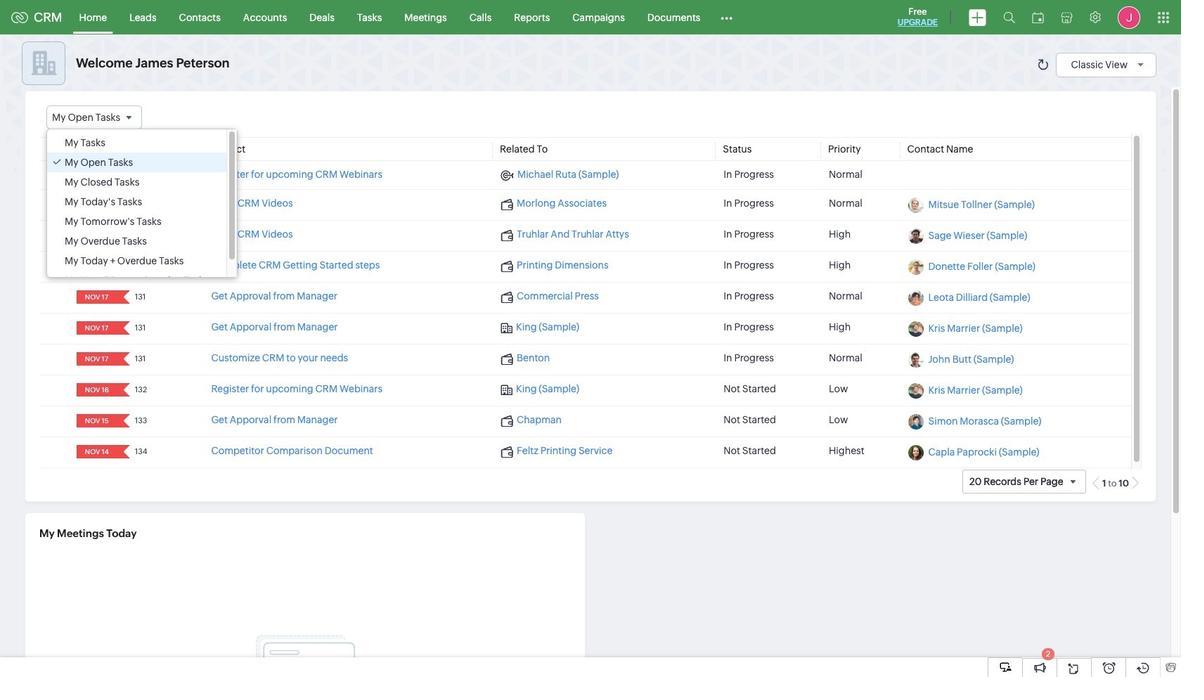 Task type: describe. For each thing, give the bounding box(es) containing it.
calendar image
[[1033, 12, 1045, 23]]

create menu image
[[970, 9, 987, 26]]

create menu element
[[961, 0, 996, 34]]

search image
[[1004, 11, 1016, 23]]

logo image
[[11, 12, 28, 23]]



Task type: vqa. For each thing, say whether or not it's contained in the screenshot.
Search element
yes



Task type: locate. For each thing, give the bounding box(es) containing it.
None field
[[46, 106, 142, 130], [81, 169, 114, 182], [81, 198, 114, 211], [81, 229, 114, 242], [81, 260, 114, 273], [81, 291, 114, 304], [81, 322, 114, 335], [81, 353, 114, 366], [81, 384, 114, 397], [81, 415, 114, 428], [81, 445, 114, 459], [46, 106, 142, 130], [81, 169, 114, 182], [81, 198, 114, 211], [81, 229, 114, 242], [81, 260, 114, 273], [81, 291, 114, 304], [81, 322, 114, 335], [81, 353, 114, 366], [81, 384, 114, 397], [81, 415, 114, 428], [81, 445, 114, 459]]

tree
[[47, 130, 237, 291]]

Other Modules field
[[712, 6, 743, 28]]

search element
[[996, 0, 1024, 34]]

profile image
[[1119, 6, 1141, 28]]

profile element
[[1110, 0, 1150, 34]]



